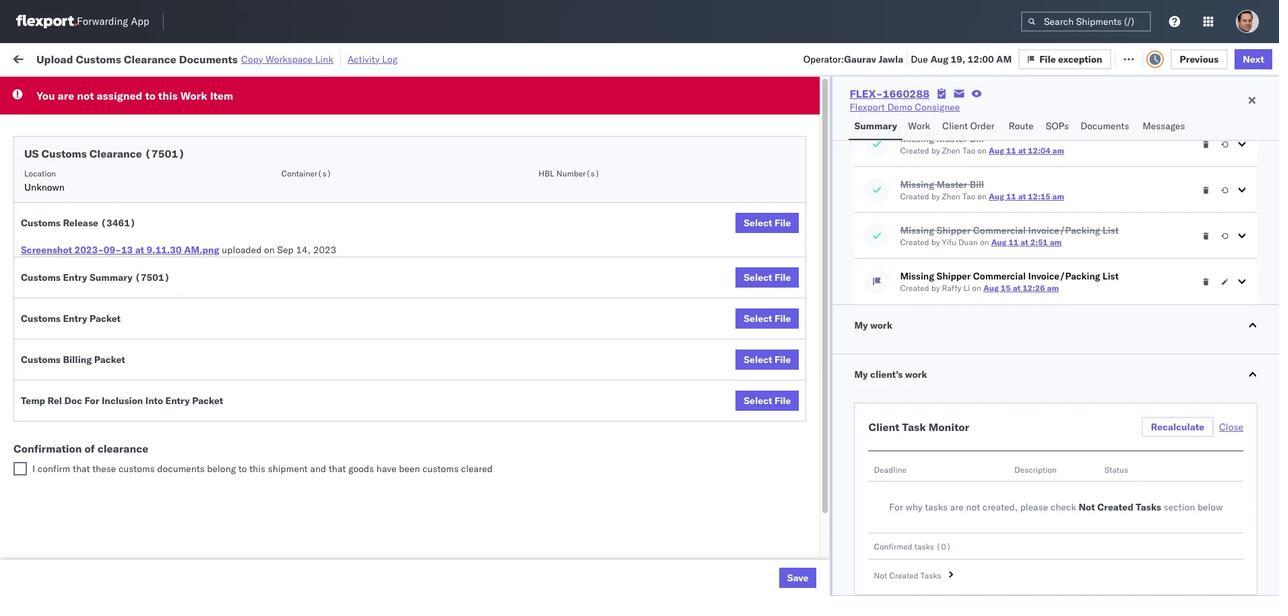 Task type: locate. For each thing, give the bounding box(es) containing it.
1846748 for fourth schedule pickup from los angeles, ca button from the bottom
[[804, 194, 845, 206]]

from up temp rel doc for inclusion into entry packet
[[99, 372, 119, 384]]

11 inside the missing master bill created by zhen tao on aug 11 at 12:04 am
[[1006, 146, 1016, 156]]

numbers inside container numbers
[[867, 115, 900, 125]]

0 horizontal spatial deadline
[[226, 110, 259, 120]]

4 schedule delivery appointment from the top
[[31, 460, 166, 473]]

flex-1893174 button
[[754, 428, 848, 447], [754, 428, 848, 447]]

for right "doc"
[[85, 395, 99, 407]]

am inside missing shipper commercial invoice/packing list created by raffy li on aug 15 at 12:26 am
[[1047, 283, 1059, 293]]

test
[[581, 135, 599, 147], [672, 135, 690, 147], [581, 165, 599, 177], [581, 194, 599, 206], [672, 194, 690, 206], [581, 254, 599, 266], [672, 254, 690, 266], [581, 283, 599, 295], [672, 283, 690, 295], [581, 372, 599, 384], [672, 372, 690, 384], [1207, 461, 1225, 473], [662, 550, 680, 562], [662, 580, 680, 592]]

from up "(3461)"
[[105, 194, 125, 206]]

aug inside missing master bill created by zhen tao on aug 11 at 12:15 am
[[989, 191, 1004, 201]]

schedule down customs entry packet
[[31, 342, 71, 354]]

li
[[964, 283, 970, 293]]

1 vertical spatial integration
[[613, 580, 660, 592]]

app
[[131, 15, 149, 28]]

1 vertical spatial work
[[870, 319, 893, 331]]

2 vertical spatial 2023
[[323, 550, 346, 562]]

schedule delivery appointment link for second schedule delivery appointment button from the bottom
[[31, 341, 166, 355]]

8 resize handle column header from the left
[[935, 104, 951, 596]]

pickup down confirm delivery button
[[73, 431, 102, 443]]

2 that from the left
[[329, 463, 346, 475]]

los down upload customs clearance documents button in the top of the page
[[127, 312, 142, 324]]

nov for 4th schedule delivery appointment button from the bottom of the page schedule delivery appointment link
[[295, 135, 313, 147]]

-
[[1198, 461, 1204, 473], [958, 520, 964, 533], [964, 520, 970, 533], [720, 550, 726, 562], [720, 580, 726, 592]]

1 horizontal spatial for
[[889, 501, 903, 513]]

4 resize handle column header from the left
[[499, 104, 515, 596]]

los for ceau7522281, hlxu6269489, hlxu8034992 schedule pickup from los angeles, ca link
[[127, 164, 142, 176]]

operator: gaurav jawla
[[803, 53, 904, 65]]

4, for second schedule pickup from los angeles, ca link
[[315, 194, 324, 206]]

5 select from the top
[[744, 395, 772, 407]]

2 vertical spatial jawla
[[1167, 165, 1190, 177]]

integration
[[613, 550, 660, 562], [613, 580, 660, 592]]

summary inside button
[[854, 120, 897, 132]]

1 vertical spatial not
[[966, 501, 980, 513]]

2 tao from the top
[[963, 191, 976, 201]]

ready
[[103, 83, 127, 93]]

invoice/packing
[[1028, 224, 1100, 236], [1028, 270, 1100, 282]]

my up my client's work
[[854, 319, 868, 331]]

1 horizontal spatial my work
[[854, 319, 893, 331]]

5 ocean fcl from the top
[[430, 372, 477, 384]]

missing for missing master bill created by zhen tao on aug 11 at 12:15 am
[[900, 179, 934, 191]]

5 1846748 from the top
[[804, 254, 845, 266]]

entry up customs billing packet
[[63, 313, 87, 325]]

1 horizontal spatial to
[[238, 463, 247, 475]]

select file button for temp rel doc for inclusion into entry packet
[[736, 391, 799, 411]]

6 flex-1846748 from the top
[[775, 283, 845, 295]]

select file for customs entry packet
[[744, 313, 791, 325]]

1 master from the top
[[937, 133, 967, 145]]

4 appointment from the top
[[110, 460, 166, 473]]

created,
[[983, 501, 1018, 513]]

customs inside button
[[64, 283, 102, 295]]

schedule delivery appointment link for 2nd schedule delivery appointment button
[[31, 223, 166, 236]]

fcl
[[460, 135, 477, 147], [460, 194, 477, 206], [460, 254, 477, 266], [460, 283, 477, 295], [460, 372, 477, 384], [460, 461, 477, 473], [460, 550, 477, 562]]

1 vertical spatial integration test account - karl lagerfeld
[[613, 580, 788, 592]]

schedule delivery appointment button up 2023-
[[31, 223, 166, 237]]

on
[[330, 52, 341, 64], [978, 146, 987, 156], [978, 191, 987, 201], [980, 237, 989, 247], [264, 244, 275, 256], [972, 283, 981, 293]]

work inside button
[[905, 368, 927, 381]]

schedule delivery appointment link
[[31, 134, 166, 147], [31, 223, 166, 236], [31, 341, 166, 355], [31, 460, 166, 473]]

pickup for confirm pickup from los angeles, ca button
[[68, 372, 97, 384]]

1 horizontal spatial client
[[869, 420, 900, 434]]

am right 12:04
[[1053, 146, 1064, 156]]

2022 for confirm delivery link
[[326, 402, 350, 414]]

0 vertical spatial upload customs clearance documents
[[31, 283, 199, 295]]

3 hlxu8034992 from the top
[[1010, 194, 1076, 206]]

0 vertical spatial commercial
[[973, 224, 1026, 236]]

that
[[73, 463, 90, 475], [329, 463, 346, 475]]

0 vertical spatial tao
[[963, 146, 976, 156]]

shipper inside missing shipper commercial invoice/packing list created by yifu duan on aug 11 at 2:51 am
[[937, 224, 971, 236]]

11 down the route button
[[1006, 146, 1016, 156]]

missing inside the missing master bill created by zhen tao on aug 11 at 12:04 am
[[900, 133, 934, 145]]

schedule delivery appointment link for 1st schedule delivery appointment button from the bottom
[[31, 460, 166, 473]]

1 shipper from the top
[[937, 224, 971, 236]]

2 hlxu8034992 from the top
[[1010, 164, 1076, 176]]

3 by from the top
[[931, 237, 940, 247]]

numbers left sops
[[1007, 110, 1040, 120]]

4 schedule from the top
[[31, 223, 71, 235]]

delivery up 2023-
[[73, 223, 108, 235]]

batch
[[1203, 52, 1230, 64]]

Search Work text field
[[826, 48, 973, 68]]

close
[[1219, 421, 1244, 433]]

select file for customs billing packet
[[744, 354, 791, 366]]

4 schedule pickup from los angeles, ca link from the top
[[31, 312, 197, 325]]

schedule delivery appointment link up confirm pickup from los angeles, ca link at bottom left
[[31, 341, 166, 355]]

maeu9408431 for 8:30 pm pst, jan 28, 2023
[[958, 550, 1026, 562]]

3 2130387 from the top
[[804, 550, 845, 562]]

recalculate button
[[1142, 417, 1214, 437]]

from for schedule pickup from los angeles, ca link corresponding to lhuu7894563, uetu5238478
[[105, 312, 125, 324]]

1 2130387 from the top
[[804, 461, 845, 473]]

schedule delivery appointment up confirm pickup from los angeles, ca link at bottom left
[[31, 342, 166, 354]]

on down the order
[[978, 146, 987, 156]]

0 horizontal spatial client
[[522, 110, 543, 120]]

missing for missing shipper commercial invoice/packing list created by yifu duan on aug 11 at 2:51 am
[[900, 224, 934, 236]]

schedule up us
[[31, 134, 71, 147]]

schedule for schedule pickup from los angeles, ca link associated with msdu7304509
[[31, 431, 71, 443]]

0 vertical spatial 11
[[1006, 146, 1016, 156]]

my inside my client's work button
[[854, 368, 868, 381]]

client left the order
[[943, 120, 968, 132]]

appointment down clearance
[[110, 460, 166, 473]]

2 select file from the top
[[744, 271, 791, 284]]

ca for second schedule pickup from los angeles, ca link
[[184, 194, 197, 206]]

confirm for confirm pickup from los angeles, ca
[[31, 372, 65, 384]]

schedule delivery appointment for schedule delivery appointment link for 2nd schedule delivery appointment button
[[31, 223, 166, 235]]

1 horizontal spatial are
[[950, 501, 964, 513]]

0 vertical spatial shipper
[[937, 224, 971, 236]]

packet down upload customs clearance documents button in the top of the page
[[90, 313, 121, 325]]

ocean fcl for third schedule pickup from los angeles, ca link from the top of the page
[[430, 254, 477, 266]]

1 schedule pickup from los angeles, ca from the top
[[31, 164, 197, 176]]

1 vertical spatial not
[[874, 571, 887, 581]]

customs right been
[[422, 463, 459, 475]]

flex-1662119
[[775, 520, 845, 533]]

2022 for 4th schedule delivery appointment button from the bottom of the page schedule delivery appointment link
[[326, 135, 350, 147]]

schedule delivery appointment
[[31, 134, 166, 147], [31, 223, 166, 235], [31, 342, 166, 354], [31, 460, 166, 473]]

pst, down 4:00 pm pst, dec 23, 2022 at the left of page
[[267, 402, 287, 414]]

1 uetu5238478 from the top
[[939, 313, 1004, 325]]

container numbers
[[867, 104, 903, 125]]

0 horizontal spatial work
[[147, 52, 171, 64]]

workitem button
[[8, 107, 204, 121]]

zhen for missing master bill created by zhen tao on aug 11 at 12:04 am
[[942, 146, 960, 156]]

1 appointment from the top
[[110, 134, 166, 147]]

lagerfeld left 2130384
[[748, 580, 788, 592]]

deadline down msdu7304509
[[874, 465, 907, 475]]

los up "(3461)"
[[127, 194, 142, 206]]

tao up 'duan'
[[963, 191, 976, 201]]

route
[[1009, 120, 1034, 132]]

1 list from the top
[[1103, 224, 1119, 236]]

delivery for 8:30
[[73, 460, 108, 473]]

from right the of
[[105, 431, 125, 443]]

1 vertical spatial work
[[180, 89, 207, 102]]

2 abcdefg78456546 from the top
[[958, 402, 1049, 414]]

resize handle column header for the container numbers button
[[935, 104, 951, 596]]

select for customs release (3461)
[[744, 217, 772, 229]]

pst, left and
[[266, 461, 286, 473]]

4 4, from the top
[[315, 254, 324, 266]]

delivery
[[73, 134, 108, 147], [73, 223, 108, 235], [73, 342, 108, 354], [68, 401, 102, 413], [73, 460, 108, 473]]

1 vertical spatial maeu9408431
[[958, 491, 1026, 503]]

activity
[[348, 53, 380, 65]]

3 ceau7522281, hlxu6269489, hlxu8034992 from the top
[[867, 194, 1076, 206]]

0 vertical spatial upload
[[36, 52, 73, 66]]

schedule pickup from los angeles, ca for lhuu7894563, uetu5238478
[[31, 312, 197, 324]]

angeles, for ceau7522281, hlxu6269489, hlxu8034992 schedule pickup from los angeles, ca link
[[145, 164, 182, 176]]

confirm
[[38, 463, 70, 475]]

0 vertical spatial account
[[682, 550, 718, 562]]

customs down clearance
[[119, 463, 155, 475]]

0 vertical spatial maeu9408431
[[958, 461, 1026, 473]]

1 4, from the top
[[315, 135, 324, 147]]

0 horizontal spatial tasks
[[921, 571, 942, 581]]

shipper for missing shipper commercial invoice/packing list created by yifu duan on aug 11 at 2:51 am
[[937, 224, 971, 236]]

pst, up 6:00 am pst, dec 24, 2022
[[266, 372, 286, 384]]

1 ocean fcl from the top
[[430, 135, 477, 147]]

am right 12:00
[[996, 53, 1012, 65]]

delivery right rel
[[68, 401, 102, 413]]

2023 right 28,
[[323, 550, 346, 562]]

5 ceau7522281, from the top
[[867, 253, 936, 265]]

schedule pickup from los angeles, ca down us customs clearance (7501)
[[31, 164, 197, 176]]

3 select file button from the top
[[736, 309, 799, 329]]

from for third schedule pickup from los angeles, ca link from the top of the page
[[105, 253, 125, 265]]

schedule for schedule delivery appointment link for 2nd schedule delivery appointment button
[[31, 223, 71, 235]]

not
[[77, 89, 94, 102], [966, 501, 980, 513]]

schedule pickup from los angeles, ca button
[[31, 163, 197, 178], [31, 193, 197, 208], [31, 252, 197, 267], [31, 312, 197, 326], [31, 430, 197, 445]]

delivery for 11:59
[[73, 134, 108, 147]]

tao inside missing master bill created by zhen tao on aug 11 at 12:15 am
[[963, 191, 976, 201]]

tasks down (
[[921, 571, 942, 581]]

2 schedule delivery appointment from the top
[[31, 223, 166, 235]]

2130387 down 1893174 on the bottom right of page
[[804, 461, 845, 473]]

work up client's
[[870, 319, 893, 331]]

not inside button
[[874, 571, 887, 581]]

2 1889466 from the top
[[804, 343, 845, 355]]

numbers inside button
[[1007, 110, 1040, 120]]

confirm pickup from los angeles, ca
[[31, 372, 191, 384]]

11 inside missing shipper commercial invoice/packing list created by yifu duan on aug 11 at 2:51 am
[[1009, 237, 1019, 247]]

1 flex-1889466 from the top
[[775, 313, 845, 325]]

gaurav jawla down the messages button at the top right of the page
[[1134, 165, 1190, 177]]

tao
[[963, 146, 976, 156], [963, 191, 976, 201]]

23,
[[309, 372, 323, 384], [306, 461, 321, 473]]

2 horizontal spatial work
[[908, 120, 930, 132]]

fcl for confirm pickup from los angeles, ca link at bottom left
[[460, 372, 477, 384]]

4 schedule pickup from los angeles, ca button from the top
[[31, 312, 197, 326]]

(0)
[[219, 52, 237, 64]]

1662119
[[804, 520, 845, 533]]

2 vertical spatial flex-2130387
[[775, 550, 845, 562]]

at inside the missing master bill created by zhen tao on aug 11 at 12:04 am
[[1018, 146, 1026, 156]]

1 horizontal spatial work
[[180, 89, 207, 102]]

6 fcl from the top
[[460, 461, 477, 473]]

ca for confirm pickup from los angeles, ca link at bottom left
[[179, 372, 191, 384]]

screenshot
[[21, 244, 72, 256]]

flex-1662119 button
[[754, 517, 848, 536], [754, 517, 848, 536]]

5 fcl from the top
[[460, 372, 477, 384]]

2 2130387 from the top
[[804, 491, 845, 503]]

6:00 am pst, dec 24, 2022
[[226, 402, 350, 414]]

0 horizontal spatial status
[[74, 83, 98, 93]]

0 vertical spatial master
[[937, 133, 967, 145]]

schedule up the screenshot in the left of the page
[[31, 223, 71, 235]]

select file for temp rel doc for inclusion into entry packet
[[744, 395, 791, 407]]

23, up 24,
[[309, 372, 323, 384]]

this left shipment
[[249, 463, 265, 475]]

0 vertical spatial am
[[996, 53, 1012, 65]]

client for client name
[[522, 110, 543, 120]]

resize handle column header for mbl/mawb numbers button
[[1111, 104, 1127, 596]]

1 vertical spatial (7501)
[[135, 271, 170, 284]]

1 vertical spatial 11
[[1006, 191, 1016, 201]]

1 gvcu5265864 from the top
[[867, 461, 933, 473]]

flex-2130384 button
[[754, 576, 848, 595], [754, 576, 848, 595]]

11:00
[[226, 283, 252, 295]]

close button
[[1219, 421, 1244, 433]]

file for customs release (3461)
[[775, 217, 791, 229]]

4 schedule pickup from los angeles, ca from the top
[[31, 312, 197, 324]]

list inside missing shipper commercial invoice/packing list created by yifu duan on aug 11 at 2:51 am
[[1103, 224, 1119, 236]]

schedule delivery appointment for 4th schedule delivery appointment button from the bottom of the page schedule delivery appointment link
[[31, 134, 166, 147]]

schedule delivery appointment down the of
[[31, 460, 166, 473]]

1 vertical spatial account
[[682, 580, 718, 592]]

commercial inside missing shipper commercial invoice/packing list created by yifu duan on aug 11 at 2:51 am
[[973, 224, 1026, 236]]

tao for missing master bill created by zhen tao on aug 11 at 12:04 am
[[963, 146, 976, 156]]

lagerfeld
[[748, 550, 788, 562], [748, 580, 788, 592]]

(7501) down you are not assigned to this work item
[[145, 147, 185, 160]]

4 select file from the top
[[744, 354, 791, 366]]

4 ocean fcl from the top
[[430, 283, 477, 295]]

integration test account - karl lagerfeld
[[613, 550, 788, 562], [613, 580, 788, 592]]

7 resize handle column header from the left
[[844, 104, 860, 596]]

12:00
[[968, 53, 994, 65]]

2023
[[313, 244, 336, 256], [323, 461, 346, 473], [323, 550, 346, 562]]

4 select from the top
[[744, 354, 772, 366]]

2 test123456 from the top
[[958, 165, 1015, 177]]

1 vertical spatial gaurav jawla
[[1134, 165, 1190, 177]]

my for my client's work button
[[854, 368, 868, 381]]

1 horizontal spatial customs
[[422, 463, 459, 475]]

1 horizontal spatial am
[[996, 53, 1012, 65]]

schedule left 2023-
[[31, 253, 71, 265]]

0 vertical spatial this
[[158, 89, 178, 102]]

1 vertical spatial this
[[249, 463, 265, 475]]

item
[[210, 89, 233, 102]]

at right '15'
[[1013, 283, 1021, 293]]

11:59 pm pdt, nov 4, 2022 for third schedule pickup from los angeles, ca link from the top of the page
[[226, 254, 350, 266]]

am right 12:26
[[1047, 283, 1059, 293]]

schedule pickup from los angeles, ca for ceau7522281, hlxu6269489, hlxu8034992
[[31, 164, 197, 176]]

ca
[[184, 164, 197, 176], [184, 194, 197, 206], [184, 253, 197, 265], [184, 312, 197, 324], [179, 372, 191, 384], [184, 431, 197, 443]]

to right belong
[[238, 463, 247, 475]]

are right you
[[58, 89, 74, 102]]

2 vertical spatial gaurav
[[1134, 165, 1164, 177]]

2 vertical spatial 11
[[1009, 237, 1019, 247]]

confirmation of clearance
[[13, 442, 148, 455]]

1 vertical spatial 23,
[[306, 461, 321, 473]]

jawla down messages
[[1167, 135, 1190, 147]]

3 ceau7522281, from the top
[[867, 194, 936, 206]]

gvcu5265864
[[867, 461, 933, 473], [867, 490, 933, 503], [867, 550, 933, 562]]

2 maeu9408431 from the top
[[958, 491, 1026, 503]]

been
[[399, 463, 420, 475]]

abcdefg78456546 up maeu9736123
[[958, 402, 1049, 414]]

shipper up yifu
[[937, 224, 971, 236]]

6:00
[[226, 402, 246, 414]]

task
[[902, 420, 926, 434]]

None checkbox
[[13, 462, 27, 476]]

0 vertical spatial not
[[77, 89, 94, 102]]

1 horizontal spatial deadline
[[874, 465, 907, 475]]

ca for third schedule pickup from los angeles, ca link from the top of the page
[[184, 253, 197, 265]]

customs entry summary (7501)
[[21, 271, 170, 284]]

1 1846748 from the top
[[804, 135, 845, 147]]

select for customs billing packet
[[744, 354, 772, 366]]

11:59 for 4th schedule delivery appointment button from the bottom of the page schedule delivery appointment link
[[226, 135, 252, 147]]

1 vertical spatial zhen
[[942, 191, 960, 201]]

maeu9408431 up --
[[958, 491, 1026, 503]]

ocean fcl for 4th schedule delivery appointment button from the bottom of the page schedule delivery appointment link
[[430, 135, 477, 147]]

bill inside the missing master bill created by zhen tao on aug 11 at 12:04 am
[[970, 133, 984, 145]]

entry right into
[[165, 395, 190, 407]]

los for schedule pickup from los angeles, ca link corresponding to lhuu7894563, uetu5238478
[[127, 312, 142, 324]]

pst, left 8,
[[272, 283, 292, 295]]

ceau7522281,
[[867, 135, 936, 147], [867, 164, 936, 176], [867, 194, 936, 206], [867, 224, 936, 236], [867, 253, 936, 265], [867, 283, 936, 295]]

pickup down "billing"
[[68, 372, 97, 384]]

consignee inside button
[[613, 110, 652, 120]]

1 vertical spatial dec
[[290, 402, 307, 414]]

master inside the missing master bill created by zhen tao on aug 11 at 12:04 am
[[937, 133, 967, 145]]

1 vertical spatial my
[[854, 319, 868, 331]]

jan left and
[[289, 461, 304, 473]]

from for second schedule pickup from los angeles, ca link
[[105, 194, 125, 206]]

confirm delivery link
[[31, 400, 102, 414]]

at
[[268, 52, 277, 64], [1018, 146, 1026, 156], [1018, 191, 1026, 201], [1021, 237, 1029, 247], [135, 244, 144, 256], [1013, 283, 1021, 293]]

ca inside button
[[179, 372, 191, 384]]

1 integration test account - karl lagerfeld from the top
[[613, 550, 788, 562]]

1 vertical spatial list
[[1103, 270, 1119, 282]]

schedule up confirm
[[31, 431, 71, 443]]

missing inside missing shipper commercial invoice/packing list created by raffy li on aug 15 at 12:26 am
[[900, 270, 934, 282]]

on left aug 11 at 12:15 am button at the right of the page
[[978, 191, 987, 201]]

angeles, up documents at the bottom of the page
[[145, 431, 182, 443]]

work left item
[[180, 89, 207, 102]]

0 horizontal spatial consignee
[[613, 110, 652, 120]]

1 horizontal spatial not
[[966, 501, 980, 513]]

5 schedule pickup from los angeles, ca link from the top
[[31, 430, 197, 444]]

1 gaurav jawla from the top
[[1134, 135, 1190, 147]]

delivery up us customs clearance (7501)
[[73, 134, 108, 147]]

2 fcl from the top
[[460, 194, 477, 206]]

5 schedule pickup from los angeles, ca button from the top
[[31, 430, 197, 445]]

0 vertical spatial list
[[1103, 224, 1119, 236]]

2 vertical spatial work
[[908, 120, 930, 132]]

nov for third schedule pickup from los angeles, ca link from the top of the page
[[295, 254, 313, 266]]

1 schedule delivery appointment from the top
[[31, 134, 166, 147]]

id
[[771, 110, 779, 120]]

schedule pickup from los angeles, ca link for lhuu7894563, uetu5238478
[[31, 312, 197, 325]]

4 test123456 from the top
[[958, 224, 1015, 236]]

aug right 'duan'
[[991, 237, 1007, 247]]

schedule pickup from los angeles, ca up "(3461)"
[[31, 194, 197, 206]]

1 vertical spatial gaurav
[[1134, 135, 1164, 147]]

2 ceau7522281, hlxu6269489, hlxu8034992 from the top
[[867, 164, 1076, 176]]

11 inside missing master bill created by zhen tao on aug 11 at 12:15 am
[[1006, 191, 1016, 201]]

4 11:59 pm pdt, nov 4, 2022 from the top
[[226, 254, 350, 266]]

los down us customs clearance (7501)
[[127, 164, 142, 176]]

5 hlxu6269489, from the top
[[938, 253, 1007, 265]]

master inside missing master bill created by zhen tao on aug 11 at 12:15 am
[[937, 179, 967, 191]]

2 vertical spatial work
[[905, 368, 927, 381]]

angeles, down upload customs clearance documents button in the top of the page
[[145, 312, 182, 324]]

1 vertical spatial shipper
[[937, 270, 971, 282]]

not
[[1079, 501, 1095, 513], [874, 571, 887, 581]]

1 that from the left
[[73, 463, 90, 475]]

4, for 4th schedule delivery appointment button from the bottom of the page schedule delivery appointment link
[[315, 135, 324, 147]]

forwarding app
[[77, 15, 149, 28]]

upload inside button
[[31, 283, 62, 295]]

2 lhuu7894563, uetu5238478 from the top
[[867, 342, 1004, 354]]

schedule pickup from los angeles, ca link up customs entry summary (7501)
[[31, 252, 197, 266]]

1 vertical spatial status
[[1105, 465, 1128, 475]]

upload customs clearance documents
[[31, 283, 199, 295], [31, 549, 199, 561]]

on inside missing master bill created by zhen tao on aug 11 at 12:15 am
[[978, 191, 987, 201]]

0 vertical spatial integration
[[613, 550, 660, 562]]

schedule for second schedule pickup from los angeles, ca link
[[31, 194, 71, 206]]

los for schedule pickup from los angeles, ca link associated with msdu7304509
[[127, 431, 142, 443]]

schedule down confirmation
[[31, 460, 71, 473]]

gaurav up flex-1660288 link
[[844, 53, 876, 65]]

4 lhuu7894563, uetu5238478 from the top
[[867, 401, 1004, 414]]

4 by from the top
[[931, 283, 940, 293]]

2 vertical spatial packet
[[192, 395, 223, 407]]

1 vertical spatial jan
[[289, 550, 304, 562]]

4 schedule delivery appointment button from the top
[[31, 460, 166, 475]]

am right 12:15
[[1053, 191, 1064, 201]]

los inside button
[[122, 372, 137, 384]]

resize handle column header
[[202, 104, 218, 596], [358, 104, 374, 596], [407, 104, 423, 596], [499, 104, 515, 596], [590, 104, 606, 596], [731, 104, 747, 596], [844, 104, 860, 596], [935, 104, 951, 596], [1111, 104, 1127, 596], [1203, 104, 1219, 596], [1245, 104, 1261, 596]]

aug inside missing shipper commercial invoice/packing list created by raffy li on aug 15 at 12:26 am
[[984, 283, 999, 293]]

pst, left 28,
[[266, 550, 286, 562]]

angeles, down us customs clearance (7501)
[[145, 164, 182, 176]]

0 vertical spatial confirm
[[31, 372, 65, 384]]

11 left 2:51
[[1009, 237, 1019, 247]]

1 vertical spatial entry
[[63, 313, 87, 325]]

commercial inside missing shipper commercial invoice/packing list created by raffy li on aug 15 at 12:26 am
[[973, 270, 1026, 282]]

assigned
[[97, 89, 142, 102]]

2 jan from the top
[[289, 550, 304, 562]]

0 vertical spatial flex-2130387
[[775, 461, 845, 473]]

3 schedule from the top
[[31, 194, 71, 206]]

09-
[[104, 244, 121, 256]]

blocked,
[[166, 83, 200, 93]]

not left :
[[77, 89, 94, 102]]

1 vertical spatial upload
[[31, 283, 62, 295]]

11:59 pm pdt, nov 4, 2022
[[226, 135, 350, 147], [226, 165, 350, 177], [226, 194, 350, 206], [226, 254, 350, 266]]

11 left 12:15
[[1006, 191, 1016, 201]]

invoice/packing for missing shipper commercial invoice/packing list created by yifu duan on aug 11 at 2:51 am
[[1028, 224, 1100, 236]]

1 horizontal spatial numbers
[[1007, 110, 1040, 120]]

missing inside missing master bill created by zhen tao on aug 11 at 12:15 am
[[900, 179, 934, 191]]

2 vertical spatial maeu9408431
[[958, 550, 1026, 562]]

0 horizontal spatial to
[[145, 89, 156, 102]]

11:59 for second schedule pickup from los angeles, ca link
[[226, 194, 252, 206]]

jawla down the messages button at the top right of the page
[[1167, 165, 1190, 177]]

4, for third schedule pickup from los angeles, ca link from the top of the page
[[315, 254, 324, 266]]

1846748 for 4th schedule delivery appointment button from the bottom of the page
[[804, 135, 845, 147]]

resize handle column header for client name button
[[590, 104, 606, 596]]

0 vertical spatial zhen
[[942, 146, 960, 156]]

5 hlxu8034992 from the top
[[1010, 253, 1076, 265]]

3 ocean fcl from the top
[[430, 254, 477, 266]]

schedule delivery appointment button down the of
[[31, 460, 166, 475]]

section
[[1164, 501, 1195, 513]]

cleared
[[461, 463, 493, 475]]

0 vertical spatial dec
[[289, 372, 306, 384]]

temp
[[21, 395, 45, 407]]

schedule delivery appointment link down the of
[[31, 460, 166, 473]]

schedule pickup from los angeles, ca link up the these
[[31, 430, 197, 444]]

master down the client order
[[937, 133, 967, 145]]

zhen down the client order
[[942, 146, 960, 156]]

8:30 pm pst, jan 23, 2023
[[226, 461, 346, 473]]

by
[[931, 146, 940, 156], [931, 191, 940, 201], [931, 237, 940, 247], [931, 283, 940, 293]]

select file for customs entry summary (7501)
[[744, 271, 791, 284]]

tao inside the missing master bill created by zhen tao on aug 11 at 12:04 am
[[963, 146, 976, 156]]

gaurav down the messages button at the top right of the page
[[1134, 165, 1164, 177]]

0 vertical spatial (7501)
[[145, 147, 185, 160]]

2 vertical spatial gvcu5265864
[[867, 550, 933, 562]]

0 horizontal spatial work
[[39, 49, 73, 68]]

upload customs clearance documents link
[[31, 282, 199, 295], [31, 549, 199, 562]]

schedule pickup from los angeles, ca up the these
[[31, 431, 197, 443]]

invoice/packing inside missing shipper commercial invoice/packing list created by yifu duan on aug 11 at 2:51 am
[[1028, 224, 1100, 236]]

am
[[1053, 146, 1064, 156], [1053, 191, 1064, 201], [1050, 237, 1062, 247], [1047, 283, 1059, 293]]

aug
[[931, 53, 948, 65], [989, 146, 1004, 156], [989, 191, 1004, 201], [991, 237, 1007, 247], [984, 283, 999, 293]]

1 vertical spatial 2023
[[323, 461, 346, 473]]

1 jan from the top
[[289, 461, 304, 473]]

:
[[98, 83, 100, 93]]

0 vertical spatial for
[[85, 395, 99, 407]]

from inside button
[[99, 372, 119, 384]]

zhen inside missing master bill created by zhen tao on aug 11 at 12:15 am
[[942, 191, 960, 201]]

abcdefg78456546 down '15'
[[958, 343, 1049, 355]]

pst, for 4:00 pm pst, dec 23, 2022
[[266, 372, 286, 384]]

sops button
[[1041, 114, 1075, 140]]

deadline inside button
[[226, 110, 259, 120]]

1 horizontal spatial not
[[1079, 501, 1095, 513]]

client left task
[[869, 420, 900, 434]]

2 karl from the top
[[729, 580, 746, 592]]

customs release (3461)
[[21, 217, 136, 229]]

1 vertical spatial packet
[[94, 354, 125, 366]]

2022 for confirm pickup from los angeles, ca link at bottom left
[[326, 372, 349, 384]]

1 integration from the top
[[613, 550, 660, 562]]

clearance
[[124, 52, 176, 66], [89, 147, 142, 160], [104, 283, 148, 295], [104, 549, 148, 561]]

1 vertical spatial upload customs clearance documents link
[[31, 549, 199, 562]]

invoice/packing inside missing shipper commercial invoice/packing list created by raffy li on aug 15 at 12:26 am
[[1028, 270, 1100, 282]]

0 vertical spatial 2130387
[[804, 461, 845, 473]]

to
[[145, 89, 156, 102], [238, 463, 247, 475]]

shipper inside missing shipper commercial invoice/packing list created by raffy li on aug 15 at 12:26 am
[[937, 270, 971, 282]]

schedule delivery appointment button up confirm pickup from los angeles, ca link at bottom left
[[31, 341, 166, 356]]

status for status
[[1105, 465, 1128, 475]]

14,
[[296, 244, 311, 256]]

import work
[[114, 52, 171, 64]]

schedule up unknown
[[31, 164, 71, 176]]

flex
[[754, 110, 769, 120]]

1 vertical spatial for
[[889, 501, 903, 513]]

my left client's
[[854, 368, 868, 381]]

numbers down container
[[867, 115, 900, 125]]

messages button
[[1137, 114, 1192, 140]]

0 vertical spatial 8:30
[[226, 461, 246, 473]]

on inside missing shipper commercial invoice/packing list created by raffy li on aug 15 at 12:26 am
[[972, 283, 981, 293]]

2 integration from the top
[[613, 580, 660, 592]]

created inside missing shipper commercial invoice/packing list created by raffy li on aug 15 at 12:26 am
[[900, 283, 929, 293]]

3 schedule delivery appointment link from the top
[[31, 341, 166, 355]]

by inside the missing master bill created by zhen tao on aug 11 at 12:04 am
[[931, 146, 940, 156]]

list inside missing shipper commercial invoice/packing list created by raffy li on aug 15 at 12:26 am
[[1103, 270, 1119, 282]]

0 horizontal spatial summary
[[90, 271, 133, 284]]

2 vertical spatial my
[[854, 368, 868, 381]]

my inside my work button
[[854, 319, 868, 331]]

that right and
[[329, 463, 346, 475]]

1 confirm from the top
[[31, 372, 65, 384]]

pickup down us customs clearance (7501)
[[73, 164, 102, 176]]

at inside missing shipper commercial invoice/packing list created by yifu duan on aug 11 at 2:51 am
[[1021, 237, 1029, 247]]

belong
[[207, 463, 236, 475]]

los down inclusion
[[127, 431, 142, 443]]

ceau7522281, for second schedule pickup from los angeles, ca link
[[867, 194, 936, 206]]

9 resize handle column header from the left
[[1111, 104, 1127, 596]]

jaehyung choi - test origin agent
[[1134, 461, 1279, 473]]

status : ready for work, blocked, in progress
[[74, 83, 245, 93]]

2 select file button from the top
[[736, 267, 799, 288]]

angeles, for schedule pickup from los angeles, ca link associated with msdu7304509
[[145, 431, 182, 443]]

2 vertical spatial 2130387
[[804, 550, 845, 562]]

tasks left (
[[915, 542, 934, 552]]

missing inside missing shipper commercial invoice/packing list created by yifu duan on aug 11 at 2:51 am
[[900, 224, 934, 236]]

batch action button
[[1182, 48, 1271, 68]]

2130387
[[804, 461, 845, 473], [804, 491, 845, 503], [804, 550, 845, 562]]

commercial up aug 11 at 2:51 am "button"
[[973, 224, 1026, 236]]

1 select file from the top
[[744, 217, 791, 229]]

screenshot 2023-09-13 at 9.11.30 am.png link
[[21, 243, 219, 257]]

1 invoice/packing from the top
[[1028, 224, 1100, 236]]

(7501) down 9.11.30
[[135, 271, 170, 284]]

confirmed tasks ( 0 )
[[874, 542, 951, 552]]

1 vertical spatial confirm
[[31, 401, 65, 413]]

commercial for missing shipper commercial invoice/packing list created by yifu duan on aug 11 at 2:51 am
[[973, 224, 1026, 236]]

zhen inside the missing master bill created by zhen tao on aug 11 at 12:04 am
[[942, 146, 960, 156]]

1 vertical spatial flex-2130387
[[775, 491, 845, 503]]

due aug 19, 12:00 am
[[911, 53, 1012, 65]]

master for missing master bill created by zhen tao on aug 11 at 12:04 am
[[937, 133, 967, 145]]

you are not assigned to this work item
[[36, 89, 233, 102]]

2 ceau7522281, from the top
[[867, 164, 936, 176]]

at left 12:15
[[1018, 191, 1026, 201]]

aug inside the missing master bill created by zhen tao on aug 11 at 12:04 am
[[989, 146, 1004, 156]]

test123456
[[958, 135, 1015, 147], [958, 165, 1015, 177], [958, 194, 1015, 206], [958, 224, 1015, 236], [958, 254, 1015, 266], [958, 283, 1015, 295]]

by inside missing shipper commercial invoice/packing list created by yifu duan on aug 11 at 2:51 am
[[931, 237, 940, 247]]

1 vertical spatial to
[[238, 463, 247, 475]]

bill inside missing master bill created by zhen tao on aug 11 at 12:15 am
[[970, 179, 984, 191]]



Task type: describe. For each thing, give the bounding box(es) containing it.
2 vertical spatial entry
[[165, 395, 190, 407]]

9.11.30
[[147, 244, 182, 256]]

documents button
[[1075, 114, 1137, 140]]

los for confirm pickup from los angeles, ca link at bottom left
[[122, 372, 137, 384]]

1 abcdefg78456546 from the top
[[958, 343, 1049, 355]]

11 for missing master bill created by zhen tao on aug 11 at 12:15 am
[[1006, 191, 1016, 201]]

on right 187
[[330, 52, 341, 64]]

ceau7522281, for third schedule pickup from los angeles, ca link from the top of the page
[[867, 253, 936, 265]]

0 vertical spatial work
[[39, 49, 73, 68]]

2 4, from the top
[[315, 165, 324, 177]]

2 lhuu7894563, from the top
[[867, 342, 936, 354]]

3 flex-1846748 from the top
[[775, 194, 845, 206]]

on inside missing shipper commercial invoice/packing list created by yifu duan on aug 11 at 2:51 am
[[980, 237, 989, 247]]

2 hlxu6269489, from the top
[[938, 164, 1007, 176]]

2 account from the top
[[682, 580, 718, 592]]

risk
[[279, 52, 295, 64]]

schedule pickup from los angeles, ca button for ceau7522281, hlxu6269489, hlxu8034992
[[31, 163, 197, 178]]

temp rel doc for inclusion into entry packet
[[21, 395, 223, 407]]

1 upload customs clearance documents link from the top
[[31, 282, 199, 295]]

link
[[315, 53, 333, 65]]

1846748 for third schedule pickup from los angeles, ca button from the bottom of the page
[[804, 254, 845, 266]]

0 vertical spatial are
[[58, 89, 74, 102]]

23, for 2022
[[309, 372, 323, 384]]

pm right 4:00
[[249, 372, 264, 384]]

client name button
[[515, 107, 593, 121]]

gvcu5265864 for 8:30 pm pst, jan 28, 2023
[[867, 550, 933, 562]]

0 vertical spatial 2023
[[313, 244, 336, 256]]

at left risk
[[268, 52, 277, 64]]

ocean fcl for 2nd upload customs clearance documents link from the bottom
[[430, 283, 477, 295]]

next
[[1243, 53, 1264, 65]]

1 lagerfeld from the top
[[748, 550, 788, 562]]

mode
[[430, 110, 451, 120]]

packet for customs billing packet
[[94, 354, 125, 366]]

previous button
[[1170, 49, 1228, 69]]

los for second schedule pickup from los angeles, ca link
[[127, 194, 142, 206]]

check
[[1051, 501, 1076, 513]]

schedule pickup from los angeles, ca link for ceau7522281, hlxu6269489, hlxu8034992
[[31, 163, 197, 177]]

2 schedule pickup from los angeles, ca from the top
[[31, 194, 197, 206]]

missing master bill created by zhen tao on aug 11 at 12:15 am
[[900, 179, 1064, 201]]

pst, for 11:00 pm pst, nov 8, 2022
[[272, 283, 292, 295]]

agent
[[1255, 461, 1279, 473]]

not created tasks
[[874, 571, 942, 581]]

2 schedule pickup from los angeles, ca link from the top
[[31, 193, 197, 206]]

fcl for third schedule pickup from los angeles, ca link from the top of the page
[[460, 254, 477, 266]]

5 test123456 from the top
[[958, 254, 1015, 266]]

ca for ceau7522281, hlxu6269489, hlxu8034992 schedule pickup from los angeles, ca link
[[184, 164, 197, 176]]

11 resize handle column header from the left
[[1245, 104, 1261, 596]]

clearance
[[98, 442, 148, 455]]

los for third schedule pickup from los angeles, ca link from the top of the page
[[127, 253, 142, 265]]

workspace
[[266, 53, 313, 65]]

0 horizontal spatial for
[[85, 395, 99, 407]]

pm left "container(s)"
[[255, 165, 269, 177]]

1 test123456 from the top
[[958, 135, 1015, 147]]

by inside missing shipper commercial invoice/packing list created by raffy li on aug 15 at 12:26 am
[[931, 283, 940, 293]]

file for customs entry packet
[[775, 313, 791, 325]]

12:26
[[1023, 283, 1045, 293]]

11 for missing master bill created by zhen tao on aug 11 at 12:04 am
[[1006, 146, 1016, 156]]

jan for 28,
[[289, 550, 304, 562]]

at inside missing shipper commercial invoice/packing list created by raffy li on aug 15 at 12:26 am
[[1013, 283, 1021, 293]]

into
[[145, 395, 163, 407]]

pickup for schedule pickup from los angeles, ca button corresponding to msdu7304509
[[73, 431, 102, 443]]

4 hlxu8034992 from the top
[[1010, 224, 1076, 236]]

customs entry packet
[[21, 313, 121, 325]]

pst, for 8:30 pm pst, jan 28, 2023
[[266, 550, 286, 562]]

resize handle column header for workitem button
[[202, 104, 218, 596]]

pm down the deadline button
[[255, 135, 269, 147]]

2 uetu5238478 from the top
[[939, 342, 1004, 354]]

6 ceau7522281, hlxu6269489, hlxu8034992 from the top
[[867, 283, 1076, 295]]

1 pdt, from the top
[[272, 135, 293, 147]]

at right 13
[[135, 244, 144, 256]]

4 hlxu6269489, from the top
[[938, 224, 1007, 236]]

operator
[[1134, 110, 1166, 120]]

us
[[24, 147, 39, 160]]

flex id button
[[747, 107, 846, 121]]

3 resize handle column header from the left
[[407, 104, 423, 596]]

invoice/packing for missing shipper commercial invoice/packing list created by raffy li on aug 15 at 12:26 am
[[1028, 270, 1100, 282]]

1 vertical spatial summary
[[90, 271, 133, 284]]

select file button for customs billing packet
[[736, 350, 799, 370]]

aug 11 at 12:15 am button
[[989, 191, 1064, 201]]

mbl/mawb numbers button
[[951, 107, 1114, 121]]

action
[[1232, 52, 1262, 64]]

2 schedule delivery appointment button from the top
[[31, 223, 166, 237]]

3 lhuu7894563, from the top
[[867, 372, 936, 384]]

aug 11 at 12:04 am button
[[989, 146, 1064, 156]]

2 11:59 from the top
[[226, 165, 252, 177]]

am inside missing shipper commercial invoice/packing list created by yifu duan on aug 11 at 2:51 am
[[1050, 237, 1062, 247]]

nyku9743990
[[867, 579, 933, 591]]

4 pdt, from the top
[[272, 254, 293, 266]]

0 vertical spatial jawla
[[879, 53, 904, 65]]

rel
[[48, 395, 62, 407]]

8:30 for 8:30 pm pst, jan 28, 2023
[[226, 550, 246, 562]]

3 schedule pickup from los angeles, ca button from the top
[[31, 252, 197, 267]]

ca for schedule pickup from los angeles, ca link corresponding to lhuu7894563, uetu5238478
[[184, 312, 197, 324]]

1 karl from the top
[[729, 550, 746, 562]]

0 vertical spatial my
[[13, 49, 35, 68]]

packet for customs entry packet
[[90, 313, 121, 325]]

11:00 pm pst, nov 8, 2022
[[226, 283, 349, 295]]

2 flex-1846748 from the top
[[775, 165, 845, 177]]

fcl for 2nd upload customs clearance documents link from the bottom
[[460, 283, 477, 295]]

flex-1893174
[[775, 431, 845, 444]]

yifu
[[942, 237, 956, 247]]

4 flex-1846748 from the top
[[775, 224, 845, 236]]

1 vertical spatial tasks
[[915, 542, 934, 552]]

shipment
[[268, 463, 308, 475]]

select for customs entry summary (7501)
[[744, 271, 772, 284]]

shipper for missing shipper commercial invoice/packing list created by raffy li on aug 15 at 12:26 am
[[937, 270, 971, 282]]

confirm pickup from los angeles, ca link
[[31, 371, 191, 384]]

my work inside my work button
[[854, 319, 893, 331]]

status for status : ready for work, blocked, in progress
[[74, 83, 98, 93]]

3 flex-2130387 from the top
[[775, 550, 845, 562]]

2022 for second schedule pickup from los angeles, ca link
[[326, 194, 350, 206]]

3 schedule pickup from los angeles, ca from the top
[[31, 253, 197, 265]]

order
[[970, 120, 995, 132]]

entry for summary
[[63, 271, 87, 284]]

2 vertical spatial upload
[[31, 549, 62, 561]]

2023 for 28,
[[323, 550, 346, 562]]

please
[[1020, 501, 1048, 513]]

1 ceau7522281, hlxu6269489, hlxu8034992 from the top
[[867, 135, 1076, 147]]

delivery down customs entry packet
[[73, 342, 108, 354]]

schedule pickup from los angeles, ca button for msdu7304509
[[31, 430, 197, 445]]

3 uetu5238478 from the top
[[939, 372, 1004, 384]]

resize handle column header for consignee button
[[731, 104, 747, 596]]

gvcu5265864 for 8:30 pm pst, jan 23, 2023
[[867, 461, 933, 473]]

msdu7304509
[[867, 431, 935, 443]]

1 vertical spatial deadline
[[874, 465, 907, 475]]

created inside the missing master bill created by zhen tao on aug 11 at 12:04 am
[[900, 146, 929, 156]]

10 resize handle column header from the left
[[1203, 104, 1219, 596]]

resize handle column header for mode button
[[499, 104, 515, 596]]

route button
[[1003, 114, 1041, 140]]

of
[[85, 442, 95, 455]]

clearance inside upload customs clearance documents button
[[104, 283, 148, 295]]

2 pdt, from the top
[[272, 165, 293, 177]]

1 horizontal spatial this
[[249, 463, 265, 475]]

client order
[[943, 120, 995, 132]]

2 11:59 pm pdt, nov 4, 2022 from the top
[[226, 165, 350, 177]]

2 integration test account - karl lagerfeld from the top
[[613, 580, 788, 592]]

2 appointment from the top
[[110, 223, 166, 235]]

2 gvcu5265864 from the top
[[867, 490, 933, 503]]

5 flex-1846748 from the top
[[775, 254, 845, 266]]

3 flex-1889466 from the top
[[775, 372, 845, 384]]

fcl for 4th schedule delivery appointment button from the bottom of the page schedule delivery appointment link
[[460, 135, 477, 147]]

4 ceau7522281, from the top
[[867, 224, 936, 236]]

list for missing shipper commercial invoice/packing list created by yifu duan on aug 11 at 2:51 am
[[1103, 224, 1119, 236]]

nov for second schedule pickup from los angeles, ca link
[[295, 194, 313, 206]]

5 ceau7522281, hlxu6269489, hlxu8034992 from the top
[[867, 253, 1076, 265]]

zhen for missing master bill created by zhen tao on aug 11 at 12:15 am
[[942, 191, 960, 201]]

schedule pickup from los angeles, ca link for msdu7304509
[[31, 430, 197, 444]]

Search Shipments (/) text field
[[1021, 11, 1151, 32]]

0 vertical spatial to
[[145, 89, 156, 102]]

4 flex-1889466 from the top
[[775, 402, 845, 414]]

1 hlxu8034992 from the top
[[1010, 135, 1076, 147]]

from for ceau7522281, hlxu6269489, hlxu8034992 schedule pickup from los angeles, ca link
[[105, 164, 125, 176]]

container numbers button
[[860, 102, 938, 126]]

flex-1660288
[[850, 87, 930, 100]]

3 appointment from the top
[[110, 342, 166, 354]]

1 lhuu7894563, uetu5238478 from the top
[[867, 313, 1004, 325]]

1 upload customs clearance documents from the top
[[31, 283, 199, 295]]

schedule delivery appointment for schedule delivery appointment link associated with 1st schedule delivery appointment button from the bottom
[[31, 460, 166, 473]]

2 lagerfeld from the top
[[748, 580, 788, 592]]

at inside missing master bill created by zhen tao on aug 11 at 12:15 am
[[1018, 191, 1026, 201]]

schedule for second schedule delivery appointment button from the bottom's schedule delivery appointment link
[[31, 342, 71, 354]]

confirm delivery button
[[31, 400, 102, 415]]

container
[[867, 104, 903, 115]]

track
[[344, 52, 365, 64]]

6 hlxu6269489, from the top
[[938, 283, 1007, 295]]

file for customs entry summary (7501)
[[775, 271, 791, 284]]

3 test123456 from the top
[[958, 194, 1015, 206]]

copy workspace link button
[[241, 53, 333, 65]]

2 customs from the left
[[422, 463, 459, 475]]

schedule delivery appointment link for 4th schedule delivery appointment button from the bottom of the page
[[31, 134, 166, 147]]

12:15
[[1028, 191, 1051, 201]]

select file button for customs release (3461)
[[736, 213, 799, 233]]

maeu9408431 for 8:30 pm pst, jan 23, 2023
[[958, 461, 1026, 473]]

batch action
[[1203, 52, 1262, 64]]

28,
[[306, 550, 321, 562]]

i confirm that these customs documents belong to this shipment and that goods have been customs cleared
[[32, 463, 493, 475]]

name
[[546, 110, 567, 120]]

ocean fcl for confirm pickup from los angeles, ca link at bottom left
[[430, 372, 477, 384]]

2 upload customs clearance documents from the top
[[31, 549, 199, 561]]

19,
[[951, 53, 965, 65]]

pickup for lhuu7894563, uetu5238478 schedule pickup from los angeles, ca button
[[73, 312, 102, 324]]

work inside "button"
[[147, 52, 171, 64]]

created inside missing shipper commercial invoice/packing list created by yifu duan on aug 11 at 2:51 am
[[900, 237, 929, 247]]

1 schedule delivery appointment button from the top
[[31, 134, 166, 149]]

container(s)
[[281, 168, 332, 179]]

message
[[182, 52, 219, 64]]

summary button
[[849, 114, 903, 140]]

schedule pickup from los angeles, ca button for lhuu7894563, uetu5238478
[[31, 312, 197, 326]]

1 customs from the left
[[119, 463, 155, 475]]

work inside button
[[870, 319, 893, 331]]

1 vertical spatial jawla
[[1167, 135, 1190, 147]]

from for schedule pickup from los angeles, ca link associated with msdu7304509
[[105, 431, 125, 443]]

187 on track
[[310, 52, 365, 64]]

tao for missing master bill created by zhen tao on aug 11 at 12:15 am
[[963, 191, 976, 201]]

missing master bill created by zhen tao on aug 11 at 12:04 am
[[900, 133, 1064, 156]]

select for customs entry packet
[[744, 313, 772, 325]]

schedule for third schedule pickup from los angeles, ca link from the top of the page
[[31, 253, 71, 265]]

am inside the missing master bill created by zhen tao on aug 11 at 12:04 am
[[1053, 146, 1064, 156]]

log
[[382, 53, 398, 65]]

am inside missing master bill created by zhen tao on aug 11 at 12:15 am
[[1053, 191, 1064, 201]]

client for client task monitor
[[869, 420, 900, 434]]

confirm for confirm delivery
[[31, 401, 65, 413]]

master for missing master bill created by zhen tao on aug 11 at 12:15 am
[[937, 179, 967, 191]]

hbl
[[539, 168, 554, 179]]

created inside button
[[889, 571, 919, 581]]

commercial for missing shipper commercial invoice/packing list created by raffy li on aug 15 at 12:26 am
[[973, 270, 1026, 282]]

flexport demo consignee link
[[850, 100, 960, 114]]

message (0)
[[182, 52, 237, 64]]

2 1846748 from the top
[[804, 165, 845, 177]]

select file button for customs entry packet
[[736, 309, 799, 329]]

save
[[787, 572, 809, 584]]

missing shipper commercial invoice/packing list created by yifu duan on aug 11 at 2:51 am
[[900, 224, 1119, 247]]

client's
[[870, 368, 903, 381]]

progress
[[211, 83, 245, 93]]

1 horizontal spatial consignee
[[915, 101, 960, 113]]

aug inside missing shipper commercial invoice/packing list created by yifu duan on aug 11 at 2:51 am
[[991, 237, 1007, 247]]

1 hlxu6269489, from the top
[[938, 135, 1007, 147]]

consignee button
[[606, 107, 734, 121]]

1 account from the top
[[682, 550, 718, 562]]

3 schedule delivery appointment button from the top
[[31, 341, 166, 356]]

pm left 28,
[[249, 550, 264, 562]]

2 flex-2130387 from the top
[[775, 491, 845, 503]]

work button
[[903, 114, 937, 140]]

sops
[[1046, 120, 1069, 132]]

client for client order
[[943, 120, 968, 132]]

4 1889466 from the top
[[804, 402, 845, 414]]

2 schedule pickup from los angeles, ca button from the top
[[31, 193, 197, 208]]

jan for 23,
[[289, 461, 304, 473]]

1 horizontal spatial tasks
[[1136, 501, 1162, 513]]

created inside missing master bill created by zhen tao on aug 11 at 12:15 am
[[900, 191, 929, 201]]

pm left sep
[[255, 254, 269, 266]]

flex-1660288 link
[[850, 87, 930, 100]]

4 1846748 from the top
[[804, 224, 845, 236]]

recalculate
[[1151, 421, 1205, 433]]

schedule delivery appointment for second schedule delivery appointment button from the bottom's schedule delivery appointment link
[[31, 342, 166, 354]]

sep
[[277, 244, 294, 256]]

6 hlxu8034992 from the top
[[1010, 283, 1076, 295]]

pm up uploaded
[[255, 194, 269, 206]]

187
[[310, 52, 328, 64]]

pm right 11:00
[[255, 283, 269, 295]]

0 vertical spatial my work
[[13, 49, 73, 68]]

1 vertical spatial am
[[249, 402, 264, 414]]

work inside button
[[908, 120, 930, 132]]

pickup for fourth schedule pickup from los angeles, ca button from the bottom
[[73, 194, 102, 206]]

ceau7522281, for 2nd upload customs clearance documents link from the bottom
[[867, 283, 936, 295]]

3 hlxu6269489, from the top
[[938, 194, 1007, 206]]

duan
[[959, 237, 978, 247]]

0 horizontal spatial this
[[158, 89, 178, 102]]

3 schedule pickup from los angeles, ca link from the top
[[31, 252, 197, 266]]

1 lhuu7894563, from the top
[[867, 313, 936, 325]]

pm left shipment
[[249, 461, 264, 473]]

upload customs clearance documents button
[[31, 282, 199, 297]]

demo
[[887, 101, 912, 113]]

confirm pickup from los angeles, ca button
[[31, 371, 191, 386]]

1 flex-1846748 from the top
[[775, 135, 845, 147]]

missing for missing master bill created by zhen tao on aug 11 at 12:04 am
[[900, 133, 934, 145]]

4 lhuu7894563, from the top
[[867, 401, 936, 414]]

0 horizontal spatial not
[[77, 89, 94, 102]]

by inside missing master bill created by zhen tao on aug 11 at 12:15 am
[[931, 191, 940, 201]]

tasks inside button
[[921, 571, 942, 581]]

2 upload customs clearance documents link from the top
[[31, 549, 199, 562]]

aug 15 at 12:26 am button
[[984, 283, 1059, 293]]

aug left 19,
[[931, 53, 948, 65]]

flexport. image
[[16, 15, 77, 28]]

0 vertical spatial gaurav
[[844, 53, 876, 65]]

2 gaurav jawla from the top
[[1134, 165, 1190, 177]]

on left sep
[[264, 244, 275, 256]]

11:59 for third schedule pickup from los angeles, ca link from the top of the page
[[226, 254, 252, 266]]

1 flex-2130387 from the top
[[775, 461, 845, 473]]

2022 for third schedule pickup from los angeles, ca link from the top of the page
[[326, 254, 350, 266]]

on inside the missing master bill created by zhen tao on aug 11 at 12:04 am
[[978, 146, 987, 156]]

)
[[946, 542, 951, 552]]

select file for customs release (3461)
[[744, 217, 791, 229]]

0 vertical spatial tasks
[[925, 501, 948, 513]]

delivery for 6:00
[[68, 401, 102, 413]]

pickup for third schedule pickup from los angeles, ca button from the bottom of the page
[[73, 253, 102, 265]]

i
[[32, 463, 35, 475]]

unknown
[[24, 181, 65, 193]]

snooze
[[381, 110, 407, 120]]

flex id
[[754, 110, 779, 120]]

1 1889466 from the top
[[804, 313, 845, 325]]

ocean fcl for schedule delivery appointment link associated with 1st schedule delivery appointment button from the bottom
[[430, 461, 477, 473]]

3 lhuu7894563, uetu5238478 from the top
[[867, 372, 1004, 384]]

file for customs billing packet
[[775, 354, 791, 366]]

ceau7522281, for 4th schedule delivery appointment button from the bottom of the page schedule delivery appointment link
[[867, 135, 936, 147]]



Task type: vqa. For each thing, say whether or not it's contained in the screenshot.
Status's the Status
yes



